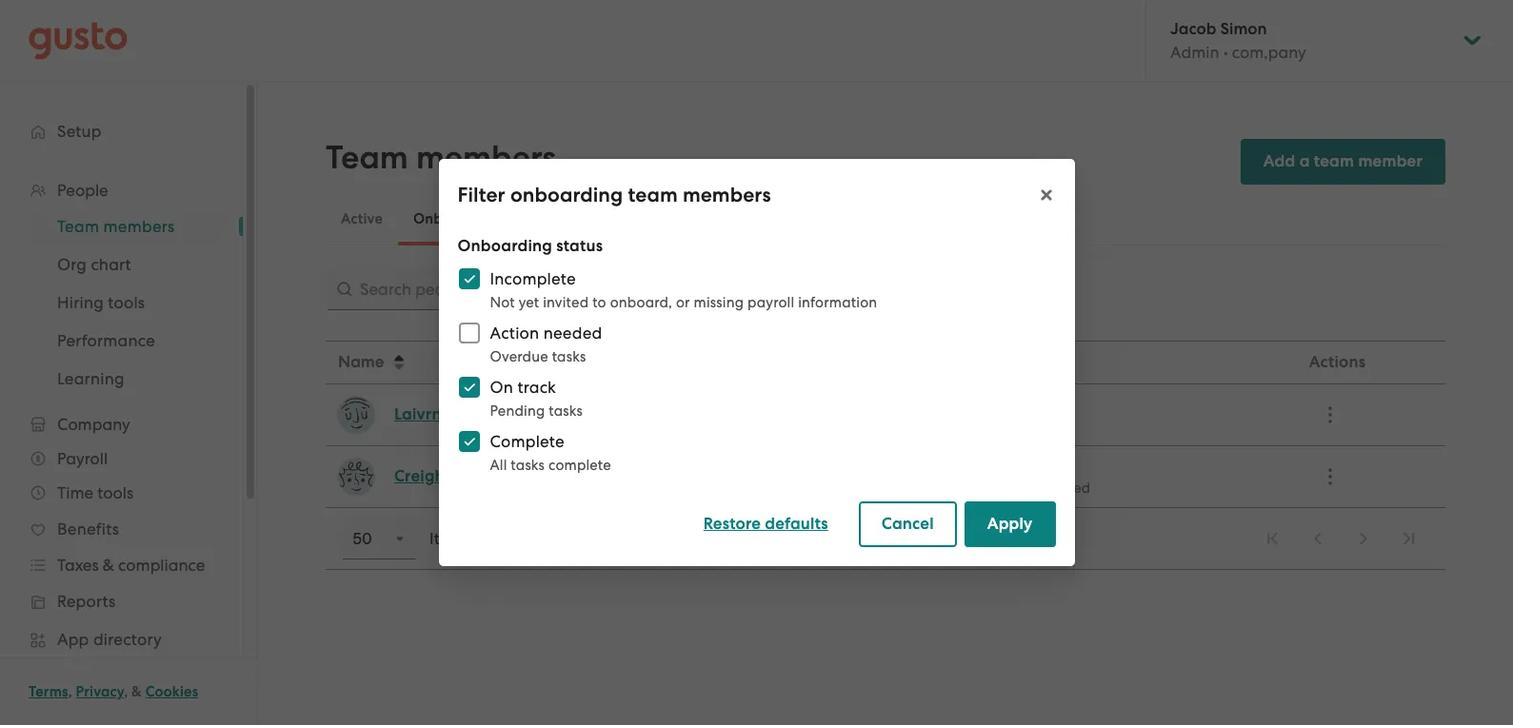Task type: describe. For each thing, give the bounding box(es) containing it.
restore defaults
[[704, 514, 829, 534]]

onboarding people filters dialog
[[439, 159, 1075, 567]]

action
[[490, 324, 539, 343]]

defaults
[[765, 514, 829, 534]]

self
[[909, 480, 933, 497]]

privacy
[[76, 684, 124, 701]]

pending tasks
[[490, 403, 583, 420]]

cookies button
[[146, 681, 198, 704]]

not yet invited to onboard, or missing payroll information
[[490, 294, 878, 311]]

cancel
[[882, 514, 934, 534]]

onboarding button
[[398, 196, 512, 242]]

yet
[[519, 294, 540, 311]]

information
[[798, 294, 878, 311]]

On track checkbox
[[448, 367, 490, 409]]

all
[[490, 457, 507, 474]]

members inside onboarding people filters "dialog"
[[683, 183, 771, 208]]

on track
[[490, 378, 556, 397]]

terms , privacy , & cookies
[[29, 684, 198, 701]]

grid containing name
[[326, 341, 1446, 509]]

team members tab list
[[326, 192, 1446, 246]]

filter onboarding team members
[[458, 183, 771, 208]]

apply
[[988, 514, 1033, 534]]

Incomplete checkbox
[[448, 258, 490, 300]]

overdue
[[490, 349, 548, 366]]

terms link
[[29, 684, 68, 701]]

account menu element
[[1146, 0, 1485, 81]]

active button
[[326, 196, 398, 242]]

clayton
[[446, 405, 506, 425]]

status
[[557, 236, 603, 256]]

creighton james's avatar image
[[337, 458, 375, 496]]

onboard,
[[610, 294, 673, 311]]

onboarding for onboarding status
[[458, 236, 553, 256]]

on
[[490, 378, 513, 397]]

team for a
[[1314, 151, 1355, 171]]

home image
[[29, 21, 128, 60]]

cancel button
[[859, 502, 957, 548]]

or
[[676, 294, 690, 311]]

add a team member button
[[1241, 139, 1446, 185]]

needed
[[544, 324, 602, 343]]

list inside page navigation element
[[1252, 518, 1431, 560]]

member
[[1359, 151, 1423, 171]]

action needed
[[490, 324, 602, 343]]

pending
[[490, 403, 545, 420]]

not
[[490, 294, 515, 311]]

team for onboarding
[[628, 183, 678, 208]]

to
[[593, 294, 607, 311]]

&
[[132, 684, 142, 701]]

laivrn
[[394, 405, 442, 425]]

terms
[[29, 684, 68, 701]]

Complete checkbox
[[448, 421, 490, 463]]

items
[[430, 530, 471, 549]]



Task type: vqa. For each thing, say whether or not it's contained in the screenshot.
missing
yes



Task type: locate. For each thing, give the bounding box(es) containing it.
0 vertical spatial members
[[416, 138, 556, 177]]

creighton james
[[394, 467, 524, 487]]

creighton james link
[[394, 466, 524, 489]]

onboarding for self
[[937, 480, 1015, 497]]

Action needed checkbox
[[448, 312, 490, 354]]

items per page
[[430, 530, 546, 549]]

name
[[338, 352, 384, 372]]

onboarding up incomplete
[[458, 236, 553, 256]]

0 horizontal spatial team
[[628, 183, 678, 208]]

1 horizontal spatial members
[[683, 183, 771, 208]]

add a team member
[[1264, 151, 1423, 171]]

onboarding
[[413, 211, 497, 228], [458, 236, 553, 256]]

1 vertical spatial members
[[683, 183, 771, 208]]

cookies
[[146, 684, 198, 701]]

list
[[1252, 518, 1431, 560]]

tasks for track
[[549, 403, 583, 420]]

tasks down needed in the left of the page
[[552, 349, 586, 366]]

active
[[341, 211, 383, 228]]

name button
[[327, 343, 716, 383]]

onboarding
[[510, 183, 623, 208], [937, 480, 1015, 497]]

page navigation element
[[326, 508, 1446, 571]]

Search people... field
[[326, 269, 730, 311]]

self onboarding not started
[[909, 480, 1091, 497]]

per
[[475, 530, 501, 549]]

add
[[1264, 151, 1296, 171]]

2 vertical spatial tasks
[[511, 457, 545, 474]]

not
[[1018, 480, 1040, 497]]

restore
[[704, 514, 761, 534]]

payroll
[[748, 294, 795, 311]]

0 horizontal spatial onboarding
[[510, 183, 623, 208]]

team
[[326, 138, 408, 177]]

1 vertical spatial tasks
[[549, 403, 583, 420]]

missing
[[694, 294, 744, 311]]

all tasks complete
[[490, 457, 611, 474]]

complete
[[490, 432, 565, 452]]

, left privacy
[[68, 684, 72, 701]]

complete
[[549, 457, 611, 474]]

laivrn clayton
[[394, 405, 506, 425]]

track
[[518, 378, 556, 397]]

onboarding up status
[[510, 183, 623, 208]]

0 horizontal spatial members
[[416, 138, 556, 177]]

apply button
[[965, 502, 1056, 548]]

tasks
[[552, 349, 586, 366], [549, 403, 583, 420], [511, 457, 545, 474]]

,
[[68, 684, 72, 701], [124, 684, 128, 701]]

onboarding inside "dialog"
[[458, 236, 553, 256]]

overdue tasks
[[490, 349, 586, 366]]

grid
[[326, 341, 1446, 509]]

restore defaults button
[[681, 502, 851, 548]]

1 horizontal spatial team
[[1314, 151, 1355, 171]]

2 , from the left
[[124, 684, 128, 701]]

tasks for needed
[[552, 349, 586, 366]]

0 vertical spatial team
[[1314, 151, 1355, 171]]

invited
[[543, 294, 589, 311]]

members
[[416, 138, 556, 177], [683, 183, 771, 208]]

creighton
[[394, 467, 470, 487]]

page
[[505, 530, 546, 549]]

onboarding up apply
[[937, 480, 1015, 497]]

started
[[1043, 480, 1091, 497]]

onboarding inside "dialog"
[[510, 183, 623, 208]]

1 , from the left
[[68, 684, 72, 701]]

0 vertical spatial onboarding
[[510, 183, 623, 208]]

team members
[[326, 138, 556, 177]]

1 horizontal spatial onboarding
[[937, 480, 1015, 497]]

team inside button
[[1314, 151, 1355, 171]]

0 horizontal spatial ,
[[68, 684, 72, 701]]

filter
[[458, 183, 506, 208]]

onboarding inside button
[[413, 211, 497, 228]]

0 vertical spatial tasks
[[552, 349, 586, 366]]

1 vertical spatial onboarding
[[458, 236, 553, 256]]

tasks down complete
[[511, 457, 545, 474]]

privacy link
[[76, 684, 124, 701]]

incomplete
[[490, 270, 576, 289]]

team
[[1314, 151, 1355, 171], [628, 183, 678, 208]]

a
[[1300, 151, 1310, 171]]

onboarding for filter
[[510, 183, 623, 208]]

1 vertical spatial onboarding
[[937, 480, 1015, 497]]

tasks down track
[[549, 403, 583, 420]]

onboarding for onboarding
[[413, 211, 497, 228]]

, left &
[[124, 684, 128, 701]]

team inside onboarding people filters "dialog"
[[628, 183, 678, 208]]

laivrn clayton link
[[394, 404, 506, 427]]

0 vertical spatial onboarding
[[413, 211, 497, 228]]

james
[[474, 467, 524, 487]]

onboarding status
[[458, 236, 603, 256]]

onboarding down the filter
[[413, 211, 497, 228]]

new notifications image
[[752, 280, 772, 299], [752, 280, 772, 299]]

laivrn clayton's avatar image
[[337, 396, 375, 434]]

1 vertical spatial team
[[628, 183, 678, 208]]

1 horizontal spatial ,
[[124, 684, 128, 701]]



